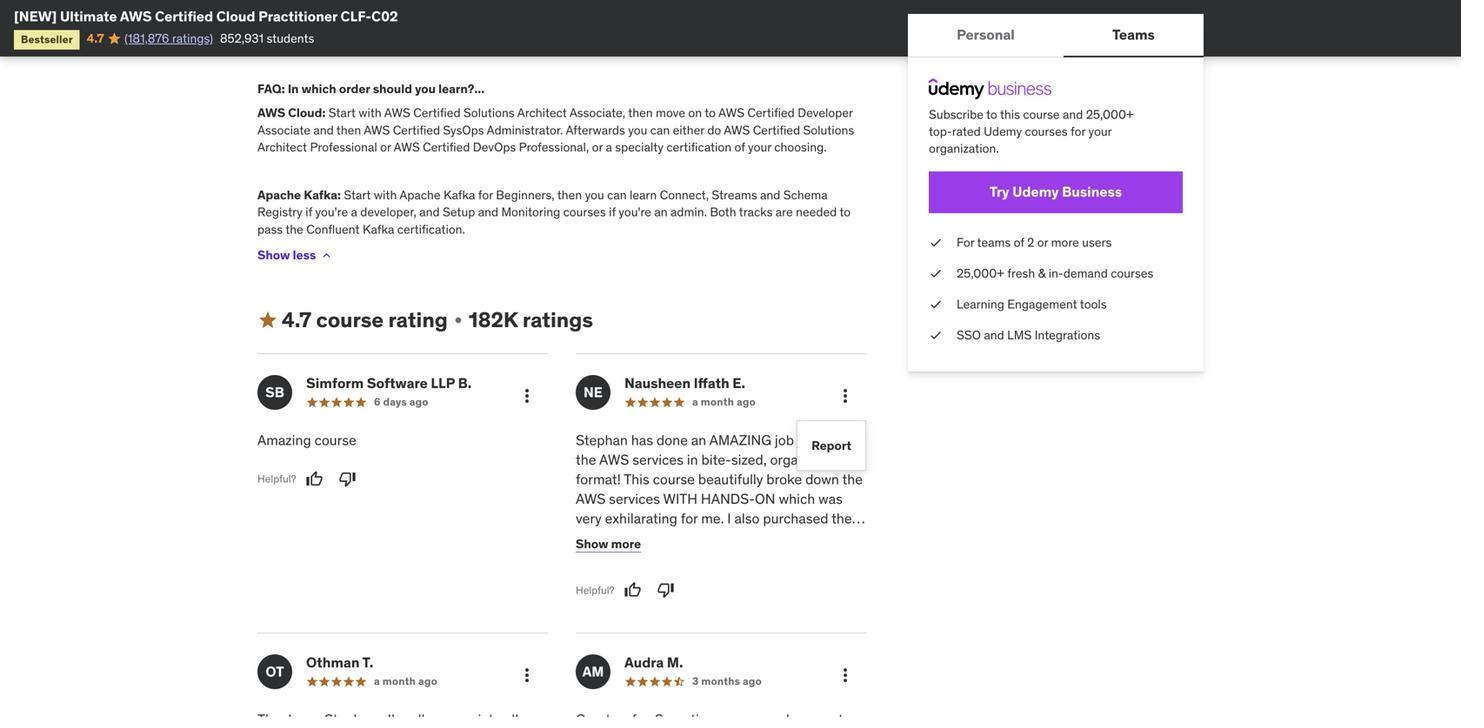 Task type: locate. For each thing, give the bounding box(es) containing it.
udemy
[[984, 124, 1023, 139], [1013, 183, 1060, 201]]

0 vertical spatial 4.7
[[87, 30, 104, 46]]

0 horizontal spatial solutions
[[464, 105, 515, 121]]

25,000+ up learning
[[957, 265, 1005, 281]]

a inside start with aws certified solutions architect associate, then move on to aws certified developer associate and then aws certified sysops administrator. afterwards you can either do aws certified solutions architect professional or aws certified devops professional, or a specialty certification of your choosing.
[[606, 139, 613, 155]]

services down the 'this'
[[609, 490, 660, 508]]

or
[[380, 139, 391, 155], [592, 139, 603, 155], [1038, 234, 1049, 250]]

0 vertical spatial was
[[819, 490, 843, 508]]

start
[[329, 105, 356, 121], [344, 187, 371, 203]]

practicing
[[480, 16, 534, 32]]

0 horizontal spatial you're
[[315, 204, 348, 220]]

1 horizontal spatial if
[[609, 204, 616, 220]]

which left order
[[302, 81, 337, 97]]

to right the on
[[705, 105, 716, 121]]

month for iffath
[[701, 395, 735, 409]]

then left the move
[[628, 105, 653, 121]]

start inside start with apache kafka for beginners, then you can learn connect, streams and schema registry if you're a developer, and setup and monitoring courses if you're an admin. both tracks are needed to pass the confluent kafka certification.
[[344, 187, 371, 203]]

start for apache kafka:
[[344, 187, 371, 203]]

25,000+ up the business
[[1087, 107, 1134, 122]]

spare
[[316, 16, 346, 32]]

1 horizontal spatial more
[[1052, 234, 1080, 250]]

the up the format!
[[576, 451, 597, 469]]

2 horizontal spatial then
[[628, 105, 653, 121]]

1 you're from the left
[[315, 204, 348, 220]]

this
[[1001, 107, 1021, 122], [839, 587, 862, 605]]

6 right purchased
[[856, 509, 864, 527]]

if down apache kafka:
[[306, 204, 312, 220]]

2
[[1028, 234, 1035, 250]]

0 horizontal spatial for
[[478, 187, 493, 203]]

1 vertical spatial which
[[779, 490, 816, 508]]

courses right the monitoring
[[564, 204, 606, 220]]

0 horizontal spatial helpful?
[[258, 472, 296, 486]]

tab list
[[909, 14, 1204, 57]]

0 vertical spatial of
[[735, 139, 746, 155]]

0 vertical spatial helpful?
[[258, 472, 296, 486]]

associate
[[258, 122, 311, 138]]

or down associate,
[[592, 139, 603, 155]]

0 horizontal spatial of
[[735, 139, 746, 155]]

1 vertical spatial a month ago
[[374, 675, 438, 688]]

0 horizontal spatial can
[[608, 187, 627, 203]]

1 vertical spatial of
[[1014, 234, 1025, 250]]

1 horizontal spatial solutions
[[804, 122, 855, 138]]

organization.
[[929, 141, 1000, 156]]

purchased
[[764, 509, 829, 527]]

udemy right try
[[1013, 183, 1060, 201]]

helpful? for mark review by nausheen iffath e. as helpful icon
[[576, 583, 615, 597]]

course inside subscribe to this course and 25,000+ top‑rated udemy courses for your organization.
[[1024, 107, 1060, 122]]

format!
[[576, 470, 621, 488]]

4.7 down ultimate
[[87, 30, 104, 46]]

2 apache from the left
[[400, 187, 441, 203]]

specialty
[[616, 139, 664, 155]]

with inside start with apache kafka for beginners, then you can learn connect, streams and schema registry if you're a developer, and setup and monitoring courses if you're an admin. both tracks are needed to pass the confluent kafka certification.
[[374, 187, 397, 203]]

a inside start with apache kafka for beginners, then you can learn connect, streams and schema registry if you're a developer, and setup and monitoring courses if you're an admin. both tracks are needed to pass the confluent kafka certification.
[[351, 204, 358, 220]]

1 apache from the left
[[258, 187, 301, 203]]

sso
[[957, 327, 982, 343]]

ago for iffath
[[737, 395, 756, 409]]

to down udemy business image
[[987, 107, 998, 122]]

1 horizontal spatial can
[[651, 122, 670, 138]]

courses up try udemy business
[[1026, 124, 1068, 139]]

sso and lms integrations
[[957, 327, 1101, 343]]

courses right the "demand"
[[1111, 265, 1154, 281]]

your
[[1089, 124, 1112, 139], [748, 139, 772, 155]]

and
[[722, 16, 742, 32], [1063, 107, 1084, 122], [314, 122, 334, 138], [761, 187, 781, 203], [420, 204, 440, 220], [478, 204, 499, 220], [985, 327, 1005, 343], [842, 529, 865, 547], [750, 568, 773, 586], [623, 607, 646, 625]]

0 vertical spatial services
[[633, 451, 684, 469]]

1 vertical spatial was
[[704, 529, 728, 547]]

1 vertical spatial start
[[344, 187, 371, 203]]

0 horizontal spatial in
[[687, 451, 698, 469]]

[new] ultimate aws certified cloud practitioner clf-c02
[[14, 7, 398, 25]]

practitioner
[[259, 7, 338, 25]]

courses
[[1026, 124, 1068, 139], [564, 204, 606, 220], [1111, 265, 1154, 281]]

25,000+ inside subscribe to this course and 25,000+ top‑rated udemy courses for your organization.
[[1087, 107, 1134, 122]]

solutions up sysops
[[464, 105, 515, 121]]

1 horizontal spatial of
[[1014, 234, 1025, 250]]

2 horizontal spatial courses
[[1111, 265, 1154, 281]]

and up professional
[[314, 122, 334, 138]]

or right 2
[[1038, 234, 1049, 250]]

0 horizontal spatial a month ago
[[374, 675, 438, 688]]

to inside subscribe to this course and 25,000+ top‑rated udemy courses for your organization.
[[987, 107, 998, 122]]

you're down the learn
[[619, 204, 652, 220]]

you left the learn
[[585, 187, 605, 203]]

cloud
[[216, 7, 255, 25]]

ago
[[410, 395, 429, 409], [737, 395, 756, 409], [419, 675, 438, 688], [743, 675, 762, 688]]

0 vertical spatial then
[[628, 105, 653, 121]]

apache up certification.
[[400, 187, 441, 203]]

0 vertical spatial certified
[[155, 7, 213, 25]]

6 left the days
[[374, 395, 381, 409]]

1 horizontal spatial in
[[731, 607, 742, 625]]

1 horizontal spatial certified
[[753, 122, 801, 138]]

0 vertical spatial start
[[329, 105, 356, 121]]

mark review by nausheen iffath e. as unhelpful image
[[658, 581, 675, 599]]

ago for m.
[[743, 675, 762, 688]]

1 horizontal spatial your
[[1089, 124, 1112, 139]]

1 vertical spatial architect
[[258, 139, 307, 155]]

of left 2
[[1014, 234, 1025, 250]]

more
[[1052, 234, 1080, 250], [611, 536, 642, 552]]

and right shows,
[[722, 16, 742, 32]]

with down faq: in which order should you learn?...
[[359, 105, 382, 121]]

or right professional
[[380, 139, 391, 155]]

i right one"!
[[835, 607, 838, 625]]

1 horizontal spatial helpful?
[[576, 583, 615, 597]]

he
[[777, 568, 792, 586]]

with inside stephan has done an amazing job explaining the aws services in bite-sized, organized format! this course beautifully broke down the aws services with hands-on which was very exhilarating for me. i also purchased the 6 practice tests which was extremely helpful and gave confidence before the exam. his narration felt positive to me and he ended every single video saying "i hoped you like this lecture and i will see you in the next one"! i passed with flying colors - thank you stephan!!!!
[[624, 626, 650, 644]]

1 vertical spatial then
[[337, 122, 361, 138]]

certified up choosing. at the top right of page
[[753, 122, 801, 138]]

xsmall image
[[929, 234, 943, 251], [320, 248, 334, 262], [929, 265, 943, 282], [929, 296, 943, 313], [452, 313, 465, 327], [929, 327, 943, 344]]

0 horizontal spatial or
[[380, 139, 391, 155]]

for up the business
[[1071, 124, 1086, 139]]

1 vertical spatial 6
[[856, 509, 864, 527]]

xsmall image right less
[[320, 248, 334, 262]]

connect,
[[660, 187, 709, 203]]

subscribe to this course and 25,000+ top‑rated udemy courses for your organization.
[[929, 107, 1134, 156]]

1 horizontal spatial courses
[[1026, 124, 1068, 139]]

show inside button
[[258, 247, 290, 263]]

then
[[628, 105, 653, 121], [337, 122, 361, 138], [558, 187, 582, 203]]

to right needed
[[840, 204, 851, 220]]

1 vertical spatial solutions
[[804, 122, 855, 138]]

was down the 'me.'
[[704, 529, 728, 547]]

0 vertical spatial which
[[302, 81, 337, 97]]

course down udemy business image
[[1024, 107, 1060, 122]]

show
[[258, 247, 290, 263], [576, 536, 609, 552]]

0 vertical spatial 6
[[374, 395, 381, 409]]

1 horizontal spatial apache
[[400, 187, 441, 203]]

kafka down 'developer,'
[[363, 221, 395, 237]]

which up purchased
[[779, 490, 816, 508]]

b.
[[458, 374, 472, 392]]

and inside subscribe to this course and 25,000+ top‑rated udemy courses for your organization.
[[1063, 107, 1084, 122]]

you're up confluent
[[315, 204, 348, 220]]

bite-
[[702, 451, 732, 469]]

1 horizontal spatial then
[[558, 187, 582, 203]]

0 vertical spatial for
[[1071, 124, 1086, 139]]

182k ratings
[[469, 307, 593, 333]]

0 horizontal spatial an
[[655, 204, 668, 220]]

clf-
[[341, 7, 372, 25]]

xsmall image for sso
[[929, 327, 943, 344]]

stephan
[[576, 431, 628, 449]]

start down order
[[329, 105, 356, 121]]

next
[[769, 607, 796, 625]]

every
[[576, 587, 610, 605]]

with up audra
[[624, 626, 650, 644]]

2 if from the left
[[609, 204, 616, 220]]

0 horizontal spatial more
[[611, 536, 642, 552]]

helpful? up lecture
[[576, 583, 615, 597]]

0 horizontal spatial apache
[[258, 187, 301, 203]]

for down "with"
[[681, 509, 698, 527]]

i right the 'me.'
[[728, 509, 732, 527]]

faq: in which order should you learn?...
[[258, 81, 485, 97]]

2 vertical spatial with
[[624, 626, 650, 644]]

25,000+
[[1087, 107, 1134, 122], [957, 265, 1005, 281]]

0 vertical spatial courses
[[1026, 124, 1068, 139]]

0 vertical spatial architect
[[518, 105, 567, 121]]

4.7 for 4.7
[[87, 30, 104, 46]]

1 if from the left
[[306, 204, 312, 220]]

the right down
[[843, 470, 863, 488]]

tab list containing personal
[[909, 14, 1204, 57]]

you're
[[315, 204, 348, 220], [619, 204, 652, 220]]

certified inside start with aws certified solutions architect associate, then move on to aws certified developer associate and then aws certified sysops administrator. afterwards you can either do aws certified solutions architect professional or aws certified devops professional, or a specialty certification of your choosing.
[[753, 122, 801, 138]]

1 vertical spatial certified
[[753, 122, 801, 138]]

the
[[286, 221, 304, 237], [576, 451, 597, 469], [843, 470, 863, 488], [832, 509, 853, 527], [725, 548, 745, 566], [745, 607, 766, 625]]

2 vertical spatial then
[[558, 187, 582, 203]]

aws right do
[[724, 122, 750, 138]]

c02
[[372, 7, 398, 25]]

m.
[[667, 654, 684, 672]]

monitoring
[[502, 204, 561, 220]]

aws certified down sysops
[[394, 139, 470, 155]]

1 vertical spatial for
[[478, 187, 493, 203]]

to inside stephan has done an amazing job explaining the aws services in bite-sized, organized format! this course beautifully broke down the aws services with hands-on which was very exhilarating for me. i also purchased the 6 practice tests which was extremely helpful and gave confidence before the exam. his narration felt positive to me and he ended every single video saying "i hoped you like this lecture and i will see you in the next one"! i passed with flying colors - thank you stephan!!!!
[[711, 568, 724, 586]]

ratings)
[[172, 30, 213, 46]]

0 horizontal spatial architect
[[258, 139, 307, 155]]

0 vertical spatial a month ago
[[693, 395, 756, 409]]

tools
[[1081, 296, 1107, 312]]

if down "specialty"
[[609, 204, 616, 220]]

aws up (181,876
[[120, 7, 152, 25]]

architect up administrator. afterwards
[[518, 105, 567, 121]]

1 horizontal spatial an
[[692, 431, 707, 449]]

felt
[[636, 568, 656, 586]]

1 vertical spatial month
[[383, 675, 416, 688]]

then up professional
[[337, 122, 361, 138]]

start right kafka:
[[344, 187, 371, 203]]

1 horizontal spatial you're
[[619, 204, 652, 220]]

1 horizontal spatial a month ago
[[693, 395, 756, 409]]

one"!
[[799, 607, 831, 625]]

course up "with"
[[653, 470, 695, 488]]

1 vertical spatial in
[[731, 607, 742, 625]]

the down registry
[[286, 221, 304, 237]]

yoga,
[[537, 16, 566, 32]]

1 vertical spatial more
[[611, 536, 642, 552]]

2 horizontal spatial or
[[1038, 234, 1049, 250]]

show down very
[[576, 536, 609, 552]]

then up the monitoring
[[558, 187, 582, 203]]

0 horizontal spatial which
[[302, 81, 337, 97]]

with inside start with aws certified solutions architect associate, then move on to aws certified developer associate and then aws certified sysops administrator. afterwards you can either do aws certified solutions architect professional or aws certified devops professional, or a specialty certification of your choosing.
[[359, 105, 382, 121]]

was
[[819, 490, 843, 508], [704, 529, 728, 547]]

0 horizontal spatial 6
[[374, 395, 381, 409]]

show down pass
[[258, 247, 290, 263]]

your left choosing. at the top right of page
[[748, 139, 772, 155]]

iffath
[[694, 374, 730, 392]]

aws certified
[[384, 105, 461, 121], [719, 105, 795, 121], [364, 122, 440, 138], [394, 139, 470, 155]]

xsmall image left sso
[[929, 327, 943, 344]]

apache inside start with apache kafka for beginners, then you can learn connect, streams and schema registry if you're a developer, and setup and monitoring courses if you're an admin. both tracks are needed to pass the confluent kafka certification.
[[400, 187, 441, 203]]

a month ago
[[693, 395, 756, 409], [374, 675, 438, 688]]

1 vertical spatial show
[[576, 536, 609, 552]]

which up before
[[664, 529, 700, 547]]

less
[[293, 247, 316, 263]]

in left the bite-
[[687, 451, 698, 469]]

this inside subscribe to this course and 25,000+ top‑rated udemy courses for your organization.
[[1001, 107, 1021, 122]]

a month ago for iffath
[[693, 395, 756, 409]]

2 horizontal spatial for
[[1071, 124, 1086, 139]]

"i
[[734, 587, 742, 605]]

1 vertical spatial can
[[608, 187, 627, 203]]

4.7 right the medium icon
[[282, 307, 312, 333]]

medium image
[[258, 310, 278, 331]]

1 vertical spatial 25,000+
[[957, 265, 1005, 281]]

pass
[[258, 221, 283, 237]]

0 vertical spatial with
[[359, 105, 382, 121]]

4.7 for 4.7 course rating
[[282, 307, 312, 333]]

kafka
[[444, 187, 475, 203], [363, 221, 395, 237]]

more inside "button"
[[611, 536, 642, 552]]

2 vertical spatial for
[[681, 509, 698, 527]]

an inside start with apache kafka for beginners, then you can learn connect, streams and schema registry if you're a developer, and setup and monitoring courses if you're an admin. both tracks are needed to pass the confluent kafka certification.
[[655, 204, 668, 220]]

of right the certification on the top
[[735, 139, 746, 155]]

sized,
[[732, 451, 767, 469]]

1 horizontal spatial 6
[[856, 509, 864, 527]]

and right helpful
[[842, 529, 865, 547]]

setup
[[443, 204, 475, 220]]

architect down associate
[[258, 139, 307, 155]]

a
[[606, 139, 613, 155], [351, 204, 358, 220], [693, 395, 699, 409], [374, 675, 380, 688]]

can left the learn
[[608, 187, 627, 203]]

an
[[655, 204, 668, 220], [692, 431, 707, 449]]

0 horizontal spatial this
[[839, 587, 862, 605]]

0 vertical spatial show
[[258, 247, 290, 263]]

to inside start with apache kafka for beginners, then you can learn connect, streams and schema registry if you're a developer, and setup and monitoring courses if you're an admin. both tracks are needed to pass the confluent kafka certification.
[[840, 204, 851, 220]]

xsmall image left learning
[[929, 296, 943, 313]]

services down done
[[633, 451, 684, 469]]

1 horizontal spatial month
[[701, 395, 735, 409]]

ago for software
[[410, 395, 429, 409]]

0 horizontal spatial month
[[383, 675, 416, 688]]

are
[[776, 204, 793, 220]]

show for show less
[[258, 247, 290, 263]]

you up "specialty"
[[629, 122, 648, 138]]

to
[[705, 105, 716, 121], [987, 107, 998, 122], [840, 204, 851, 220], [711, 568, 724, 586]]

1 horizontal spatial this
[[1001, 107, 1021, 122]]

personal
[[957, 26, 1015, 43]]

down
[[806, 470, 840, 488]]

month for t.
[[383, 675, 416, 688]]

which
[[302, 81, 337, 97], [779, 490, 816, 508], [664, 529, 700, 547]]

0 vertical spatial an
[[655, 204, 668, 220]]

simform
[[306, 374, 364, 392]]

xsmall image left for
[[929, 234, 943, 251]]

xsmall image left 'fresh'
[[929, 265, 943, 282]]

solutions down developer
[[804, 122, 855, 138]]

this right like
[[839, 587, 862, 605]]

stephan!!!!
[[576, 646, 654, 664]]

nausheen iffath e.
[[625, 374, 746, 392]]

beautifully
[[699, 470, 764, 488]]

aws down the stephan
[[600, 451, 629, 469]]

1 horizontal spatial kafka
[[444, 187, 475, 203]]

0 vertical spatial kafka
[[444, 187, 475, 203]]

and right setup
[[478, 204, 499, 220]]

0 horizontal spatial 4.7
[[87, 30, 104, 46]]

1 vertical spatial this
[[839, 587, 862, 605]]

and up are
[[761, 187, 781, 203]]

t.
[[362, 654, 374, 672]]

with for apache
[[374, 187, 397, 203]]

kafka up setup
[[444, 187, 475, 203]]

and up try udemy business
[[1063, 107, 1084, 122]]

start inside start with aws certified solutions architect associate, then move on to aws certified developer associate and then aws certified sysops administrator. afterwards you can either do aws certified solutions architect professional or aws certified devops professional, or a specialty certification of your choosing.
[[329, 105, 356, 121]]

6
[[374, 395, 381, 409], [856, 509, 864, 527]]

for inside subscribe to this course and 25,000+ top‑rated udemy courses for your organization.
[[1071, 124, 1086, 139]]

1 vertical spatial udemy
[[1013, 183, 1060, 201]]

e.
[[733, 374, 746, 392]]

and up hoped
[[750, 568, 773, 586]]

0 vertical spatial 25,000+
[[1087, 107, 1134, 122]]

gave
[[576, 548, 606, 566]]

1 horizontal spatial or
[[592, 139, 603, 155]]

helpful? for mark review by simform software llp b. as helpful icon
[[258, 472, 296, 486]]

3
[[693, 675, 699, 688]]

aws certified down should
[[364, 122, 440, 138]]

helpful? left mark review by simform software llp b. as helpful icon
[[258, 472, 296, 486]]

this down udemy business image
[[1001, 107, 1021, 122]]

0 horizontal spatial certified
[[155, 7, 213, 25]]

1 vertical spatial an
[[692, 431, 707, 449]]

0 vertical spatial month
[[701, 395, 735, 409]]

start with aws certified solutions architect associate, then move on to aws certified developer associate and then aws certified sysops administrator. afterwards you can either do aws certified solutions architect professional or aws certified devops professional, or a specialty certification of your choosing.
[[258, 105, 855, 155]]

an up the bite-
[[692, 431, 707, 449]]

confluent
[[307, 221, 360, 237]]

aws certified down you learn?...
[[384, 105, 461, 121]]

udemy up organization.
[[984, 124, 1023, 139]]

1 vertical spatial courses
[[564, 204, 606, 220]]

if
[[306, 204, 312, 220], [609, 204, 616, 220]]

1 vertical spatial helpful?
[[576, 583, 615, 597]]

0 vertical spatial in
[[687, 451, 698, 469]]

thank
[[741, 626, 787, 644]]

1 horizontal spatial i
[[728, 509, 732, 527]]

1 horizontal spatial was
[[819, 490, 843, 508]]

show inside "button"
[[576, 536, 609, 552]]

certified up the ratings)
[[155, 7, 213, 25]]

organized
[[771, 451, 832, 469]]

apache up registry
[[258, 187, 301, 203]]

for left beginners, at left
[[478, 187, 493, 203]]

for inside start with apache kafka for beginners, then you can learn connect, streams and schema registry if you're a developer, and setup and monitoring courses if you're an admin. both tracks are needed to pass the confluent kafka certification.
[[478, 187, 493, 203]]

0 horizontal spatial your
[[748, 139, 772, 155]]

during his spare time he enjoys cooking, practicing yoga, surfing, watching tv shows, and traveling to awesome destinations!
[[258, 16, 860, 49]]

associate,
[[570, 105, 626, 121]]

then for developer,
[[558, 187, 582, 203]]

i
[[728, 509, 732, 527], [649, 607, 653, 625], [835, 607, 838, 625]]

course inside stephan has done an amazing job explaining the aws services in bite-sized, organized format! this course beautifully broke down the aws services with hands-on which was very exhilarating for me. i also purchased the 6 practice tests which was extremely helpful and gave confidence before the exam. his narration felt positive to me and he ended every single video saying "i hoped you like this lecture and i will see you in the next one"! i passed with flying colors - thank you stephan!!!!
[[653, 470, 695, 488]]

then inside start with apache kafka for beginners, then you can learn connect, streams and schema registry if you're a developer, and setup and monitoring courses if you're an admin. both tracks are needed to pass the confluent kafka certification.
[[558, 187, 582, 203]]

you inside start with aws certified solutions architect associate, then move on to aws certified developer associate and then aws certified sysops administrator. afterwards you can either do aws certified solutions architect professional or aws certified devops professional, or a specialty certification of your choosing.
[[629, 122, 648, 138]]

an down the learn
[[655, 204, 668, 220]]

your up the business
[[1089, 124, 1112, 139]]



Task type: vqa. For each thing, say whether or not it's contained in the screenshot.
Development in 'LINK'
no



Task type: describe. For each thing, give the bounding box(es) containing it.
passed
[[576, 626, 621, 644]]

additional actions for review by audra m. image
[[835, 665, 856, 686]]

2 you're from the left
[[619, 204, 652, 220]]

then for you
[[628, 105, 653, 121]]

othman t.
[[306, 654, 374, 672]]

on
[[689, 105, 702, 121]]

2 horizontal spatial i
[[835, 607, 838, 625]]

you inside start with apache kafka for beginners, then you can learn connect, streams and schema registry if you're a developer, and setup and monitoring courses if you're an admin. both tracks are needed to pass the confluent kafka certification.
[[585, 187, 605, 203]]

certification.
[[397, 221, 465, 237]]

0 horizontal spatial kafka
[[363, 221, 395, 237]]

teams
[[1113, 26, 1156, 43]]

software
[[367, 374, 428, 392]]

you learn?...
[[415, 81, 485, 97]]

should
[[373, 81, 412, 97]]

show more
[[576, 536, 642, 552]]

try udemy business
[[990, 183, 1123, 201]]

single
[[613, 587, 650, 605]]

courses inside subscribe to this course and 25,000+ top‑rated udemy courses for your organization.
[[1026, 124, 1068, 139]]

additional actions for review by simform software llp b. image
[[517, 386, 538, 407]]

helpful
[[796, 529, 838, 547]]

2 vertical spatial courses
[[1111, 265, 1154, 281]]

hoped
[[746, 587, 785, 605]]

3 months ago
[[693, 675, 762, 688]]

your inside subscribe to this course and 25,000+ top‑rated udemy courses for your organization.
[[1089, 124, 1112, 139]]

broke
[[767, 470, 803, 488]]

0 horizontal spatial i
[[649, 607, 653, 625]]

an inside stephan has done an amazing job explaining the aws services in bite-sized, organized format! this course beautifully broke down the aws services with hands-on which was very exhilarating for me. i also purchased the 6 practice tests which was extremely helpful and gave confidence before the exam. his narration felt positive to me and he ended every single video saying "i hoped you like this lecture and i will see you in the next one"! i passed with flying colors - thank you stephan!!!!
[[692, 431, 707, 449]]

audra m.
[[625, 654, 684, 672]]

xsmall image for 25,000+
[[929, 265, 943, 282]]

the up me
[[725, 548, 745, 566]]

also
[[735, 509, 760, 527]]

registry
[[258, 204, 303, 220]]

nausheen
[[625, 374, 691, 392]]

enjoys
[[393, 16, 428, 32]]

ot
[[266, 663, 284, 681]]

llp
[[431, 374, 455, 392]]

colors
[[691, 626, 729, 644]]

top‑rated
[[929, 124, 981, 139]]

xsmall image left 182k
[[452, 313, 465, 327]]

do
[[708, 122, 722, 138]]

xsmall image for for
[[929, 234, 943, 251]]

udemy inside subscribe to this course and 25,000+ top‑rated udemy courses for your organization.
[[984, 124, 1023, 139]]

demand
[[1064, 265, 1109, 281]]

with
[[664, 490, 698, 508]]

xsmall image for learning
[[929, 296, 943, 313]]

show less button
[[258, 238, 334, 273]]

report button
[[812, 428, 852, 463]]

show for show more
[[576, 536, 609, 552]]

can inside start with apache kafka for beginners, then you can learn connect, streams and schema registry if you're a developer, and setup and monitoring courses if you're an admin. both tracks are needed to pass the confluent kafka certification.
[[608, 187, 627, 203]]

start for aws cloud:
[[329, 105, 356, 121]]

am
[[583, 663, 604, 681]]

personal button
[[909, 14, 1064, 56]]

sb
[[265, 383, 284, 401]]

months
[[702, 675, 741, 688]]

course up the simform in the left of the page
[[316, 307, 384, 333]]

can inside start with aws certified solutions architect associate, then move on to aws certified developer associate and then aws certified sysops administrator. afterwards you can either do aws certified solutions architect professional or aws certified devops professional, or a specialty certification of your choosing.
[[651, 122, 670, 138]]

teams
[[978, 234, 1011, 250]]

order
[[339, 81, 370, 97]]

this
[[624, 470, 650, 488]]

182k
[[469, 307, 518, 333]]

teams button
[[1064, 14, 1204, 56]]

1 horizontal spatial which
[[664, 529, 700, 547]]

awesome
[[809, 16, 860, 32]]

mark review by simform software llp b. as unhelpful image
[[339, 470, 356, 488]]

see
[[680, 607, 702, 625]]

(181,876 ratings)
[[125, 30, 213, 46]]

audra
[[625, 654, 664, 672]]

aws inside start with aws certified solutions architect associate, then move on to aws certified developer associate and then aws certified sysops administrator. afterwards you can either do aws certified solutions architect professional or aws certified devops professional, or a specialty certification of your choosing.
[[724, 122, 750, 138]]

positive
[[660, 568, 708, 586]]

and up certification.
[[420, 204, 440, 220]]

xsmall image inside show less button
[[320, 248, 334, 262]]

ultimate
[[60, 7, 117, 25]]

apache kafka:
[[258, 187, 341, 203]]

practice
[[576, 529, 627, 547]]

udemy business image
[[929, 78, 1052, 99]]

this inside stephan has done an amazing job explaining the aws services in bite-sized, organized format! this course beautifully broke down the aws services with hands-on which was very exhilarating for me. i also purchased the 6 practice tests which was extremely helpful and gave confidence before the exam. his narration felt positive to me and he ended every single video saying "i hoped you like this lecture and i will see you in the next one"! i passed with flying colors - thank you stephan!!!!
[[839, 587, 862, 605]]

you down he
[[789, 587, 811, 605]]

either
[[673, 122, 705, 138]]

852,931 students
[[220, 30, 315, 46]]

courses inside start with apache kafka for beginners, then you can learn connect, streams and schema registry if you're a developer, and setup and monitoring courses if you're an admin. both tracks are needed to pass the confluent kafka certification.
[[564, 204, 606, 220]]

udemy inside try udemy business link
[[1013, 183, 1060, 201]]

destinations!
[[258, 33, 328, 49]]

852,931
[[220, 30, 264, 46]]

aws up very
[[576, 490, 606, 508]]

mark review by nausheen iffath e. as helpful image
[[624, 581, 642, 599]]

ne
[[584, 383, 603, 401]]

ratings
[[523, 307, 593, 333]]

the up helpful
[[832, 509, 853, 527]]

will
[[656, 607, 677, 625]]

[new]
[[14, 7, 57, 25]]

bestseller
[[21, 33, 73, 46]]

admin.
[[671, 204, 707, 220]]

faq: in
[[258, 81, 299, 97]]

0 horizontal spatial was
[[704, 529, 728, 547]]

streams
[[712, 187, 758, 203]]

devops
[[473, 139, 516, 155]]

narration
[[576, 568, 632, 586]]

0 horizontal spatial 25,000+
[[957, 265, 1005, 281]]

before
[[681, 548, 722, 566]]

learn
[[630, 187, 657, 203]]

and inside during his spare time he enjoys cooking, practicing yoga, surfing, watching tv shows, and traveling to awesome destinations!
[[722, 16, 742, 32]]

and down single
[[623, 607, 646, 625]]

0 vertical spatial solutions
[[464, 105, 515, 121]]

1 horizontal spatial architect
[[518, 105, 567, 121]]

course up mark review by simform software llp b. as unhelpful image
[[315, 431, 357, 449]]

shows,
[[682, 16, 719, 32]]

administrator. afterwards
[[487, 122, 626, 138]]

amazing
[[710, 431, 772, 449]]

ended
[[796, 568, 835, 586]]

ago for t.
[[419, 675, 438, 688]]

of inside start with aws certified solutions architect associate, then move on to aws certified developer associate and then aws certified sysops administrator. afterwards you can either do aws certified solutions architect professional or aws certified devops professional, or a specialty certification of your choosing.
[[735, 139, 746, 155]]

show more button
[[576, 527, 642, 561]]

learning engagement tools
[[957, 296, 1107, 312]]

a month ago for t.
[[374, 675, 438, 688]]

the up thank
[[745, 607, 766, 625]]

the inside start with apache kafka for beginners, then you can learn connect, streams and schema registry if you're a developer, and setup and monitoring courses if you're an admin. both tracks are needed to pass the confluent kafka certification.
[[286, 221, 304, 237]]

exhilarating
[[605, 509, 678, 527]]

6 inside stephan has done an amazing job explaining the aws services in bite-sized, organized format! this course beautifully broke down the aws services with hands-on which was very exhilarating for me. i also purchased the 6 practice tests which was extremely helpful and gave confidence before the exam. his narration felt positive to me and he ended every single video saying "i hoped you like this lecture and i will see you in the next one"! i passed with flying colors - thank you stephan!!!!
[[856, 509, 864, 527]]

exam.
[[749, 548, 785, 566]]

your inside start with aws certified solutions architect associate, then move on to aws certified developer associate and then aws certified sysops administrator. afterwards you can either do aws certified solutions architect professional or aws certified devops professional, or a specialty certification of your choosing.
[[748, 139, 772, 155]]

students
[[267, 30, 315, 46]]

for inside stephan has done an amazing job explaining the aws services in bite-sized, organized format! this course beautifully broke down the aws services with hands-on which was very exhilarating for me. i also purchased the 6 practice tests which was extremely helpful and gave confidence before the exam. his narration felt positive to me and he ended every single video saying "i hoped you like this lecture and i will see you in the next one"! i passed with flying colors - thank you stephan!!!!
[[681, 509, 698, 527]]

professional
[[310, 139, 377, 155]]

1 vertical spatial services
[[609, 490, 660, 508]]

certification
[[667, 139, 732, 155]]

0 vertical spatial more
[[1052, 234, 1080, 250]]

and inside start with aws certified solutions architect associate, then move on to aws certified developer associate and then aws certified sysops administrator. afterwards you can either do aws certified solutions architect professional or aws certified devops professional, or a specialty certification of your choosing.
[[314, 122, 334, 138]]

choosing.
[[775, 139, 827, 155]]

you down saying on the bottom left of page
[[706, 607, 728, 625]]

tv
[[665, 16, 679, 32]]

-
[[732, 626, 738, 644]]

mark review by simform software llp b. as helpful image
[[306, 470, 323, 488]]

me.
[[702, 509, 724, 527]]

aws certified up do
[[719, 105, 795, 121]]

with for aws certified
[[359, 105, 382, 121]]

lms
[[1008, 327, 1032, 343]]

days
[[383, 395, 407, 409]]

fresh
[[1008, 265, 1036, 281]]

for
[[957, 234, 975, 250]]

additional actions for review by nausheen iffath e. image
[[835, 386, 856, 407]]

0 horizontal spatial then
[[337, 122, 361, 138]]

to inside start with aws certified solutions architect associate, then move on to aws certified developer associate and then aws certified sysops administrator. afterwards you can either do aws certified solutions architect professional or aws certified devops professional, or a specialty certification of your choosing.
[[705, 105, 716, 121]]

additional actions for review by othman t. image
[[517, 665, 538, 686]]

and right sso
[[985, 327, 1005, 343]]



